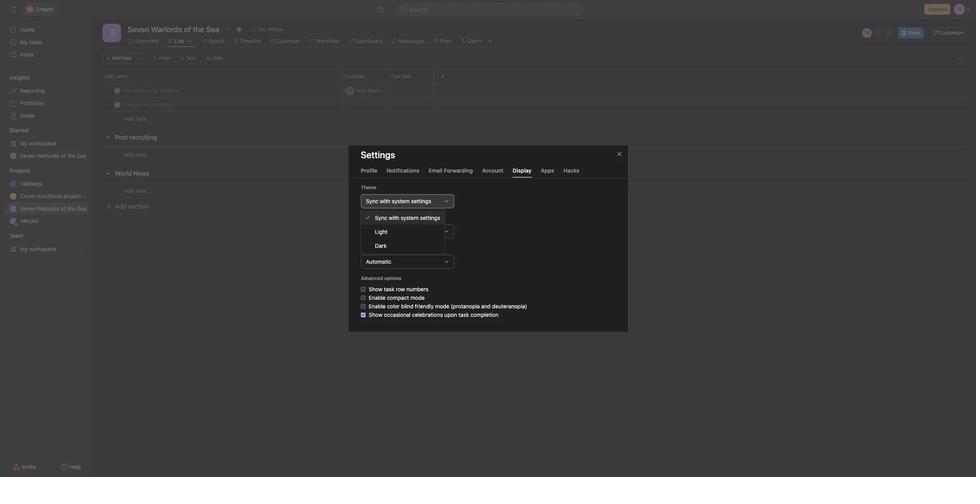 Task type: vqa. For each thing, say whether or not it's contained in the screenshot.
prominent icon at the top
no



Task type: describe. For each thing, give the bounding box(es) containing it.
enable for enable compact mode
[[369, 295, 386, 301]]

add task… inside header untitled section tree grid
[[124, 115, 151, 122]]

options
[[385, 276, 401, 282]]

(protanopia
[[451, 303, 480, 310]]

due
[[392, 73, 400, 79]]

completed image
[[113, 86, 122, 95]]

my tasks
[[20, 39, 42, 45]]

show for show task row numbers
[[369, 286, 383, 293]]

files link
[[434, 37, 452, 45]]

2 vertical spatial of
[[382, 245, 386, 251]]

2 vertical spatial task
[[459, 312, 469, 318]]

2 seven warlords of the sea link from the top
[[5, 203, 89, 215]]

insights element
[[0, 71, 93, 124]]

workspace for my workspace link within teams element
[[29, 246, 56, 252]]

first
[[361, 245, 371, 251]]

files
[[440, 38, 452, 44]]

enable for enable color blind friendly mode (protanopia and deuteranopia)
[[369, 303, 386, 310]]

blind
[[401, 303, 414, 310]]

projects
[[9, 167, 30, 174]]

light link
[[361, 225, 445, 239]]

my workspace for my workspace link within starred element
[[20, 140, 56, 147]]

collapse task list for this section image
[[105, 134, 111, 141]]

row
[[396, 286, 405, 293]]

plan
[[83, 193, 93, 200]]

workspace for my workspace link within starred element
[[29, 140, 56, 147]]

date
[[402, 73, 411, 79]]

starred button
[[0, 127, 29, 134]]

project
[[63, 193, 81, 200]]

Show occasional celebrations upon task completion checkbox
[[361, 313, 366, 318]]

seven warlords of the sea for first seven warlords of the sea link from the top
[[20, 153, 86, 159]]

upon
[[445, 312, 457, 318]]

team
[[9, 233, 23, 239]]

black
[[368, 88, 380, 93]]

add task… row for world news
[[93, 183, 977, 198]]

Recruiting top Pirates text field
[[122, 87, 180, 95]]

task for add
[[122, 55, 132, 61]]

apps
[[541, 167, 555, 174]]

warlords for 2nd seven warlords of the sea link from the top of the page
[[37, 205, 59, 212]]

post recruiting button
[[115, 131, 157, 144]]

tb inside header untitled section tree grid
[[347, 88, 353, 93]]

add task… button for recruiting
[[124, 151, 151, 159]]

add section
[[115, 203, 149, 210]]

show task row numbers
[[369, 286, 429, 293]]

teams element
[[0, 229, 93, 257]]

functional
[[37, 193, 62, 200]]

sea for first seven warlords of the sea link from the top
[[77, 153, 86, 159]]

account button
[[483, 167, 504, 178]]

task
[[104, 73, 114, 79]]

cross-functional project plan
[[20, 193, 93, 200]]

add inside the add task button
[[112, 55, 121, 61]]

goals
[[20, 112, 34, 119]]

advanced
[[361, 276, 383, 282]]

world news
[[115, 170, 150, 177]]

insights
[[9, 74, 30, 81]]

with inside dropdown button
[[380, 198, 390, 205]]

sync with system settings link
[[361, 211, 445, 225]]

assignee
[[345, 73, 365, 79]]

display button
[[513, 167, 532, 178]]

my tasks link
[[5, 36, 89, 49]]

invite
[[22, 464, 36, 471]]

home
[[20, 26, 35, 33]]

friendly
[[415, 303, 434, 310]]

share
[[908, 30, 921, 36]]

light
[[375, 229, 388, 235]]

of for first seven warlords of the sea link from the top
[[61, 153, 66, 159]]

talkback
[[20, 181, 42, 187]]

of for 2nd seven warlords of the sea link from the top of the page
[[61, 205, 66, 212]]

language
[[361, 215, 383, 221]]

starred
[[9, 127, 29, 134]]

1 vertical spatial system
[[401, 215, 419, 221]]

my for my workspace link within starred element
[[20, 140, 28, 147]]

gantt
[[468, 38, 482, 44]]

celebrations
[[412, 312, 443, 318]]

seven for 2nd seven warlords of the sea link from the top of the page
[[20, 205, 36, 212]]

add task… button for news
[[124, 187, 151, 195]]

insights button
[[0, 74, 30, 82]]

add for add task… button within header untitled section tree grid
[[124, 115, 134, 122]]

system inside dropdown button
[[392, 198, 410, 205]]

forwarding
[[444, 167, 473, 174]]

projects button
[[0, 167, 30, 175]]

0 horizontal spatial mode
[[411, 295, 425, 301]]

tasks
[[29, 39, 42, 45]]

color
[[387, 303, 400, 310]]

settings
[[361, 150, 395, 160]]

tb inside button
[[865, 30, 871, 36]]

the for 2nd seven warlords of the sea link from the top of the page
[[67, 205, 75, 212]]

seven warlords of the sea for 2nd seven warlords of the sea link from the top of the page
[[20, 205, 86, 212]]

upgrade button
[[925, 4, 951, 15]]

workflow link
[[309, 37, 340, 45]]

my workspace for my workspace link within teams element
[[20, 246, 56, 252]]

deuteranopia)
[[492, 303, 527, 310]]

sea for 2nd seven warlords of the sea link from the top of the page
[[77, 205, 86, 212]]

account
[[483, 167, 504, 174]]

post
[[115, 134, 128, 141]]

world
[[115, 170, 132, 177]]

sync inside dropdown button
[[366, 198, 378, 205]]

tyler
[[356, 88, 367, 93]]

gantt link
[[461, 37, 482, 45]]

overview link
[[129, 37, 159, 45]]

profile
[[361, 167, 378, 174]]

completed checkbox for the assign hq locations text box
[[113, 100, 122, 109]]

enable compact mode
[[369, 295, 425, 301]]

my workspace link inside teams element
[[5, 243, 89, 256]]

remove from starred image
[[236, 26, 242, 32]]

show occasional celebrations upon task completion
[[369, 312, 499, 318]]

task… for recruiting
[[136, 151, 151, 158]]

1 vertical spatial with
[[389, 215, 400, 221]]

add inside the add section button
[[115, 203, 127, 210]]

numbers
[[407, 286, 429, 293]]

notifications
[[387, 167, 420, 174]]

home link
[[5, 24, 89, 36]]



Task type: locate. For each thing, give the bounding box(es) containing it.
close image
[[617, 151, 623, 157]]

0 horizontal spatial tb
[[347, 88, 353, 93]]

0 vertical spatial my workspace link
[[5, 137, 89, 150]]

warlords down 'cross-functional project plan' link
[[37, 205, 59, 212]]

1 horizontal spatial mode
[[435, 303, 449, 310]]

task… inside header untitled section tree grid
[[136, 115, 151, 122]]

add task… down the assign hq locations text box
[[124, 115, 151, 122]]

cross-
[[20, 193, 37, 200]]

workspace inside teams element
[[29, 246, 56, 252]]

0 vertical spatial of
[[61, 153, 66, 159]]

0 vertical spatial enable
[[369, 295, 386, 301]]

messages
[[399, 38, 425, 44]]

global element
[[0, 19, 93, 66]]

0 vertical spatial workspace
[[29, 140, 56, 147]]

2 vertical spatial my
[[20, 246, 28, 252]]

Show task row numbers checkbox
[[361, 287, 366, 292]]

post recruiting
[[115, 134, 157, 141]]

1 horizontal spatial tb
[[865, 30, 871, 36]]

seven warlords of the sea link up talkback link on the top of the page
[[5, 150, 89, 162]]

my left tasks
[[20, 39, 28, 45]]

add section button
[[103, 200, 152, 214]]

seven warlords of the sea
[[20, 153, 86, 159], [20, 205, 86, 212]]

workflow
[[316, 38, 340, 44]]

2 show from the top
[[369, 312, 383, 318]]

Completed checkbox
[[113, 86, 122, 95], [113, 100, 122, 109]]

1 vertical spatial enable
[[369, 303, 386, 310]]

workspace inside starred element
[[29, 140, 56, 147]]

collapse task list for this section image
[[105, 171, 111, 177]]

portfolios link
[[5, 97, 89, 110]]

my inside teams element
[[20, 246, 28, 252]]

seven inside the "projects" "element"
[[20, 205, 36, 212]]

system up light link
[[401, 215, 419, 221]]

1 vertical spatial warlords
[[37, 205, 59, 212]]

news
[[134, 170, 150, 177]]

show right show occasional celebrations upon task completion option at bottom left
[[369, 312, 383, 318]]

3 add task… button from the top
[[124, 187, 151, 195]]

0 vertical spatial sync
[[366, 198, 378, 205]]

add inside header untitled section tree grid
[[124, 115, 134, 122]]

system up sync with system settings link
[[392, 198, 410, 205]]

inbox
[[20, 51, 34, 58]]

add task… for recruiting
[[124, 151, 151, 158]]

occasional
[[384, 312, 411, 318]]

1 seven warlords of the sea link from the top
[[5, 150, 89, 162]]

add left section at the top of the page
[[115, 203, 127, 210]]

add task… up section at the top of the page
[[124, 187, 151, 194]]

messages link
[[393, 37, 425, 45]]

seven warlords of the sea inside the "projects" "element"
[[20, 205, 86, 212]]

Enable color blind friendly mode (protanopia and deuteranopia) checkbox
[[361, 305, 366, 309]]

dark link
[[361, 239, 445, 253]]

recruiting top pirates cell
[[93, 84, 342, 98]]

1 add task… row from the top
[[93, 111, 977, 126]]

my workspace
[[20, 140, 56, 147], [20, 246, 56, 252]]

Assign HQ locations text field
[[122, 101, 177, 109]]

seven
[[20, 153, 36, 159], [20, 205, 36, 212]]

warlords for first seven warlords of the sea link from the top
[[37, 153, 59, 159]]

add task… row
[[93, 111, 977, 126], [93, 147, 977, 162], [93, 183, 977, 198]]

show down advanced
[[369, 286, 383, 293]]

2 my workspace from the top
[[20, 246, 56, 252]]

1 vertical spatial seven warlords of the sea
[[20, 205, 86, 212]]

show for show occasional celebrations upon task completion
[[369, 312, 383, 318]]

add down the post recruiting button
[[124, 151, 134, 158]]

1 vertical spatial the
[[67, 205, 75, 212]]

1 vertical spatial show
[[369, 312, 383, 318]]

enable right enable compact mode option on the left
[[369, 295, 386, 301]]

email forwarding button
[[429, 167, 473, 178]]

with up the language
[[380, 198, 390, 205]]

2 vertical spatial add task…
[[124, 187, 151, 194]]

seven warlords of the sea down cross-functional project plan
[[20, 205, 86, 212]]

header untitled section tree grid
[[93, 84, 977, 126]]

mode down the numbers
[[411, 295, 425, 301]]

name
[[115, 73, 127, 79]]

reporting link
[[5, 85, 89, 97]]

1 vertical spatial my workspace
[[20, 246, 56, 252]]

warlords inside starred element
[[37, 153, 59, 159]]

cross-functional project plan link
[[5, 190, 93, 203]]

2 sea from the top
[[77, 205, 86, 212]]

completed checkbox up completed icon
[[113, 86, 122, 95]]

task… down recruiting
[[136, 151, 151, 158]]

2 completed checkbox from the top
[[113, 100, 122, 109]]

overview
[[135, 38, 159, 44]]

enable color blind friendly mode (protanopia and deuteranopia)
[[369, 303, 527, 310]]

list image
[[107, 28, 117, 38]]

calendar link
[[271, 37, 300, 45]]

starred element
[[0, 124, 93, 164]]

amjad
[[20, 218, 39, 225]]

the right dark
[[388, 245, 395, 251]]

completed checkbox for recruiting top pirates text box
[[113, 86, 122, 95]]

day
[[372, 245, 380, 251]]

timeline link
[[233, 37, 261, 45]]

seven down cross- at the top left
[[20, 205, 36, 212]]

1 completed checkbox from the top
[[113, 86, 122, 95]]

seven inside starred element
[[20, 153, 36, 159]]

add task… for news
[[124, 187, 151, 194]]

assign hq locations cell
[[93, 97, 342, 112]]

sync with system settings
[[366, 198, 431, 205], [375, 215, 441, 221]]

1 vertical spatial my
[[20, 140, 28, 147]]

my for my tasks link
[[20, 39, 28, 45]]

mode
[[411, 295, 425, 301], [435, 303, 449, 310]]

2 vertical spatial task…
[[136, 187, 151, 194]]

completed checkbox down completed image
[[113, 100, 122, 109]]

workspace down goals link
[[29, 140, 56, 147]]

timeline
[[240, 38, 261, 44]]

1 vertical spatial of
[[61, 205, 66, 212]]

3 my from the top
[[20, 246, 28, 252]]

1 my workspace from the top
[[20, 140, 56, 147]]

goals link
[[5, 110, 89, 122]]

1 vertical spatial my workspace link
[[5, 243, 89, 256]]

mode up upon
[[435, 303, 449, 310]]

add task…
[[124, 115, 151, 122], [124, 151, 151, 158], [124, 187, 151, 194]]

add up post recruiting
[[124, 115, 134, 122]]

upgrade
[[929, 6, 948, 12]]

1 workspace from the top
[[29, 140, 56, 147]]

2 warlords from the top
[[37, 205, 59, 212]]

completed image
[[113, 100, 122, 109]]

my inside global element
[[20, 39, 28, 45]]

0 vertical spatial settings
[[411, 198, 431, 205]]

due date
[[392, 73, 411, 79]]

add for recruiting add task… button
[[124, 151, 134, 158]]

my workspace down starred
[[20, 140, 56, 147]]

add task… button up section at the top of the page
[[124, 187, 151, 195]]

seven warlords of the sea inside starred element
[[20, 153, 86, 159]]

seven for first seven warlords of the sea link from the top
[[20, 153, 36, 159]]

0 vertical spatial task…
[[136, 115, 151, 122]]

and
[[481, 303, 491, 310]]

task inside button
[[122, 55, 132, 61]]

3 add task… from the top
[[124, 187, 151, 194]]

1 show from the top
[[369, 286, 383, 293]]

compact
[[387, 295, 409, 301]]

hacks
[[564, 167, 580, 174]]

warlords up talkback link on the top of the page
[[37, 153, 59, 159]]

0 vertical spatial my
[[20, 39, 28, 45]]

1 my workspace link from the top
[[5, 137, 89, 150]]

my for my workspace link within teams element
[[20, 246, 28, 252]]

1 seven warlords of the sea from the top
[[20, 153, 86, 159]]

0 vertical spatial system
[[392, 198, 410, 205]]

2 vertical spatial the
[[388, 245, 395, 251]]

notifications button
[[387, 167, 420, 178]]

automatic button
[[361, 255, 454, 269]]

1 vertical spatial task
[[384, 286, 395, 293]]

hide sidebar image
[[10, 6, 16, 12]]

display
[[513, 167, 532, 174]]

task… for news
[[136, 187, 151, 194]]

task… down the assign hq locations text box
[[136, 115, 151, 122]]

my workspace inside teams element
[[20, 246, 56, 252]]

projects element
[[0, 164, 93, 229]]

settings
[[411, 198, 431, 205], [420, 215, 441, 221]]

completion
[[471, 312, 499, 318]]

add task… row for post recruiting
[[93, 147, 977, 162]]

settings up sync with system settings link
[[411, 198, 431, 205]]

seven up 'projects' in the left of the page
[[20, 153, 36, 159]]

1 vertical spatial sea
[[77, 205, 86, 212]]

0 vertical spatial show
[[369, 286, 383, 293]]

row containing task name
[[93, 69, 977, 84]]

seven warlords of the sea up talkback link on the top of the page
[[20, 153, 86, 159]]

1 my from the top
[[20, 39, 28, 45]]

1 add task… button from the top
[[124, 115, 151, 123]]

2 seven warlords of the sea from the top
[[20, 205, 86, 212]]

of down cross-functional project plan
[[61, 205, 66, 212]]

sea inside the "projects" "element"
[[77, 205, 86, 212]]

calendar
[[277, 38, 300, 44]]

task for show
[[384, 286, 395, 293]]

0 vertical spatial task
[[122, 55, 132, 61]]

1 vertical spatial mode
[[435, 303, 449, 310]]

row
[[93, 69, 977, 84], [103, 83, 968, 84], [93, 84, 977, 98], [93, 97, 977, 112]]

my workspace link inside starred element
[[5, 137, 89, 150]]

task…
[[136, 115, 151, 122], [136, 151, 151, 158], [136, 187, 151, 194]]

1 add task… from the top
[[124, 115, 151, 122]]

add task… button down post recruiting
[[124, 151, 151, 159]]

1 vertical spatial seven warlords of the sea link
[[5, 203, 89, 215]]

1 warlords from the top
[[37, 153, 59, 159]]

profile button
[[361, 167, 378, 178]]

share button
[[899, 28, 925, 38]]

email
[[429, 167, 443, 174]]

section
[[128, 203, 149, 210]]

the down project
[[67, 205, 75, 212]]

my
[[20, 39, 28, 45], [20, 140, 28, 147], [20, 246, 28, 252]]

the up talkback link on the top of the page
[[67, 153, 75, 159]]

my workspace link down goals link
[[5, 137, 89, 150]]

my workspace down team
[[20, 246, 56, 252]]

task name
[[104, 73, 127, 79]]

dark
[[375, 243, 387, 249]]

0 horizontal spatial task
[[122, 55, 132, 61]]

2 my from the top
[[20, 140, 28, 147]]

2 workspace from the top
[[29, 246, 56, 252]]

1 vertical spatial add task…
[[124, 151, 151, 158]]

the inside starred element
[[67, 153, 75, 159]]

amjad link
[[5, 215, 89, 228]]

1 vertical spatial workspace
[[29, 246, 56, 252]]

add task… button inside header untitled section tree grid
[[124, 115, 151, 123]]

0 vertical spatial sync with system settings
[[366, 198, 431, 205]]

0 vertical spatial seven warlords of the sea
[[20, 153, 86, 159]]

0 vertical spatial seven
[[20, 153, 36, 159]]

tyler black
[[356, 88, 380, 93]]

my inside starred element
[[20, 140, 28, 147]]

sync down theme
[[366, 198, 378, 205]]

the for first seven warlords of the sea link from the top
[[67, 153, 75, 159]]

email forwarding
[[429, 167, 473, 174]]

dashboard link
[[349, 37, 383, 45]]

0 vertical spatial tb
[[865, 30, 871, 36]]

1 sea from the top
[[77, 153, 86, 159]]

completed checkbox inside assign hq locations 'cell'
[[113, 100, 122, 109]]

apps button
[[541, 167, 555, 178]]

sea
[[77, 153, 86, 159], [77, 205, 86, 212]]

1 vertical spatial settings
[[420, 215, 441, 221]]

0 vertical spatial add task… button
[[124, 115, 151, 123]]

settings inside dropdown button
[[411, 198, 431, 205]]

1 vertical spatial add task… row
[[93, 147, 977, 162]]

add for add task… button related to news
[[124, 187, 134, 194]]

task up name at the top of the page
[[122, 55, 132, 61]]

add task button
[[103, 53, 135, 64]]

sync up light
[[375, 215, 388, 221]]

2 task… from the top
[[136, 151, 151, 158]]

enable right enable color blind friendly mode (protanopia and deuteranopia) option
[[369, 303, 386, 310]]

sea inside starred element
[[77, 153, 86, 159]]

task left row
[[384, 286, 395, 293]]

board
[[209, 38, 224, 44]]

2 add task… from the top
[[124, 151, 151, 158]]

first day of the week
[[361, 245, 408, 251]]

1 vertical spatial seven
[[20, 205, 36, 212]]

None text field
[[126, 22, 221, 36]]

1 vertical spatial sync with system settings
[[375, 215, 441, 221]]

advanced options
[[361, 276, 401, 282]]

1 vertical spatial completed checkbox
[[113, 100, 122, 109]]

add task… down post recruiting
[[124, 151, 151, 158]]

2 horizontal spatial task
[[459, 312, 469, 318]]

add task… button down the assign hq locations text box
[[124, 115, 151, 123]]

0 vertical spatial add task… row
[[93, 111, 977, 126]]

of right day
[[382, 245, 386, 251]]

sync with system settings inside dropdown button
[[366, 198, 431, 205]]

seven warlords of the sea link down functional
[[5, 203, 89, 215]]

0 vertical spatial completed checkbox
[[113, 86, 122, 95]]

task down "(protanopia"
[[459, 312, 469, 318]]

with
[[380, 198, 390, 205], [389, 215, 400, 221]]

0 vertical spatial my workspace
[[20, 140, 56, 147]]

portfolios
[[20, 100, 44, 106]]

row containing tb
[[93, 84, 977, 98]]

0 vertical spatial mode
[[411, 295, 425, 301]]

dashboard
[[355, 38, 383, 44]]

recruiting
[[129, 134, 157, 141]]

0 vertical spatial sea
[[77, 153, 86, 159]]

2 add task… button from the top
[[124, 151, 151, 159]]

0 vertical spatial seven warlords of the sea link
[[5, 150, 89, 162]]

add up the add section button
[[124, 187, 134, 194]]

workspace down 'amjad' link
[[29, 246, 56, 252]]

my workspace inside starred element
[[20, 140, 56, 147]]

world news button
[[115, 167, 150, 181]]

list
[[175, 38, 184, 44]]

2 vertical spatial add task… button
[[124, 187, 151, 195]]

task… up section at the top of the page
[[136, 187, 151, 194]]

completed checkbox inside recruiting top pirates cell
[[113, 86, 122, 95]]

talkback link
[[5, 178, 89, 190]]

2 enable from the top
[[369, 303, 386, 310]]

with up light link
[[389, 215, 400, 221]]

my workspace link down 'amjad' link
[[5, 243, 89, 256]]

1 vertical spatial task…
[[136, 151, 151, 158]]

2 seven from the top
[[20, 205, 36, 212]]

0 vertical spatial the
[[67, 153, 75, 159]]

1 vertical spatial add task… button
[[124, 151, 151, 159]]

sync with system settings up sync with system settings link
[[366, 198, 431, 205]]

1 enable from the top
[[369, 295, 386, 301]]

my down starred
[[20, 140, 28, 147]]

automatic
[[366, 259, 392, 265]]

warlords inside the "projects" "element"
[[37, 205, 59, 212]]

invite button
[[7, 461, 41, 475]]

sync with system settings up light link
[[375, 215, 441, 221]]

3 task… from the top
[[136, 187, 151, 194]]

1 task… from the top
[[136, 115, 151, 122]]

Enable compact mode checkbox
[[361, 296, 366, 301]]

2 add task… row from the top
[[93, 147, 977, 162]]

0 vertical spatial with
[[380, 198, 390, 205]]

1 seven from the top
[[20, 153, 36, 159]]

of inside the "projects" "element"
[[61, 205, 66, 212]]

the inside "element"
[[67, 205, 75, 212]]

of inside starred element
[[61, 153, 66, 159]]

add up the task name
[[112, 55, 121, 61]]

1 vertical spatial sync
[[375, 215, 388, 221]]

sync with system settings button
[[361, 195, 454, 209]]

2 my workspace link from the top
[[5, 243, 89, 256]]

settings down sync with system settings dropdown button
[[420, 215, 441, 221]]

1 vertical spatial tb
[[347, 88, 353, 93]]

team button
[[0, 232, 23, 240]]

2 vertical spatial add task… row
[[93, 183, 977, 198]]

1 horizontal spatial task
[[384, 286, 395, 293]]

3 add task… row from the top
[[93, 183, 977, 198]]

0 vertical spatial warlords
[[37, 153, 59, 159]]

of up talkback link on the top of the page
[[61, 153, 66, 159]]

0 vertical spatial add task…
[[124, 115, 151, 122]]

my down team
[[20, 246, 28, 252]]



